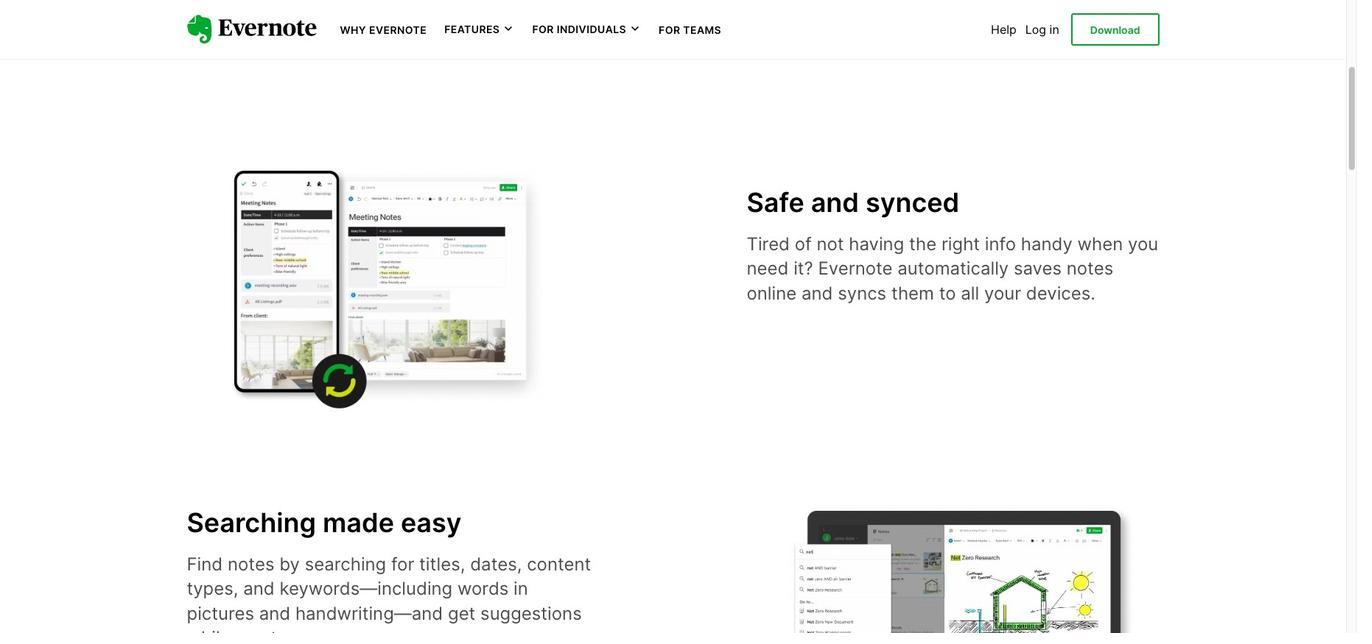 Task type: locate. For each thing, give the bounding box(es) containing it.
individuals
[[557, 23, 626, 36]]

and inside tired of not having the right info handy when you need it? evernote automatically saves notes online and syncs them to all your devices.
[[802, 283, 833, 304]]

0 vertical spatial you
[[1128, 233, 1159, 255]]

all
[[961, 283, 980, 304]]

handy
[[1021, 233, 1073, 255]]

you right when
[[1128, 233, 1159, 255]]

by
[[279, 554, 300, 575]]

automatically
[[898, 258, 1009, 279]]

for for for individuals
[[532, 23, 554, 36]]

synced
[[866, 186, 960, 219]]

notes inside find notes by searching for titles, dates, content types, and keywords—including words in pictures and handwriting—and get suggestions while you type.
[[228, 554, 274, 575]]

for inside button
[[532, 23, 554, 36]]

1 vertical spatial notes
[[228, 554, 274, 575]]

notes
[[1067, 258, 1114, 279], [228, 554, 274, 575]]

searching
[[305, 554, 386, 575]]

it?
[[794, 258, 813, 279]]

1 horizontal spatial for
[[659, 24, 681, 36]]

log
[[1026, 22, 1047, 37]]

titles,
[[419, 554, 465, 575]]

1 horizontal spatial evernote
[[818, 258, 893, 279]]

why evernote link
[[340, 22, 427, 37]]

0 vertical spatial evernote
[[369, 24, 427, 36]]

easy
[[401, 507, 462, 539]]

for for for teams
[[659, 24, 681, 36]]

tired
[[747, 233, 790, 255]]

0 vertical spatial notes
[[1067, 258, 1114, 279]]

you
[[1128, 233, 1159, 255], [235, 628, 266, 634]]

1 vertical spatial you
[[235, 628, 266, 634]]

notes left by
[[228, 554, 274, 575]]

in
[[1050, 22, 1060, 37], [514, 579, 528, 600]]

for left teams
[[659, 24, 681, 36]]

1 vertical spatial in
[[514, 579, 528, 600]]

download
[[1091, 23, 1140, 36]]

and down it?
[[802, 283, 833, 304]]

evernote search feature showcase image
[[776, 506, 1160, 634]]

in up suggestions
[[514, 579, 528, 600]]

1 horizontal spatial you
[[1128, 233, 1159, 255]]

made
[[323, 507, 394, 539]]

and
[[811, 186, 859, 219], [802, 283, 833, 304], [243, 579, 275, 600], [259, 603, 290, 625]]

for
[[532, 23, 554, 36], [659, 24, 681, 36]]

evernote right why
[[369, 24, 427, 36]]

notes down when
[[1067, 258, 1114, 279]]

why
[[340, 24, 366, 36]]

and up not
[[811, 186, 859, 219]]

content
[[527, 554, 591, 575]]

having
[[849, 233, 904, 255]]

them
[[892, 283, 934, 304]]

searching
[[187, 507, 316, 539]]

for teams
[[659, 24, 722, 36]]

evernote up the 'syncs'
[[818, 258, 893, 279]]

0 horizontal spatial for
[[532, 23, 554, 36]]

right
[[942, 233, 980, 255]]

1 horizontal spatial notes
[[1067, 258, 1114, 279]]

for left individuals
[[532, 23, 554, 36]]

you inside tired of not having the right info handy when you need it? evernote automatically saves notes online and syncs them to all your devices.
[[1128, 233, 1159, 255]]

the
[[909, 233, 937, 255]]

not
[[817, 233, 844, 255]]

1 horizontal spatial in
[[1050, 22, 1060, 37]]

0 horizontal spatial you
[[235, 628, 266, 634]]

in right the log
[[1050, 22, 1060, 37]]

evernote in different devices syncing data image
[[187, 156, 570, 412]]

1 vertical spatial evernote
[[818, 258, 893, 279]]

searching made easy
[[187, 507, 462, 539]]

download link
[[1071, 13, 1160, 46]]

you down pictures at bottom left
[[235, 628, 266, 634]]

help link
[[991, 22, 1017, 37]]

tired of not having the right info handy when you need it? evernote automatically saves notes online and syncs them to all your devices.
[[747, 233, 1159, 304]]

0 horizontal spatial in
[[514, 579, 528, 600]]

your
[[985, 283, 1022, 304]]

in inside find notes by searching for titles, dates, content types, and keywords—including words in pictures and handwriting—and get suggestions while you type.
[[514, 579, 528, 600]]

0 horizontal spatial notes
[[228, 554, 274, 575]]

evernote
[[369, 24, 427, 36], [818, 258, 893, 279]]



Task type: vqa. For each thing, say whether or not it's contained in the screenshot.
integrates
no



Task type: describe. For each thing, give the bounding box(es) containing it.
types,
[[187, 579, 238, 600]]

0 horizontal spatial evernote
[[369, 24, 427, 36]]

teams
[[683, 24, 722, 36]]

0 vertical spatial in
[[1050, 22, 1060, 37]]

dates,
[[470, 554, 522, 575]]

find notes by searching for titles, dates, content types, and keywords—including words in pictures and handwriting—and get suggestions while you type.
[[187, 554, 591, 634]]

safe and synced
[[747, 186, 960, 219]]

pictures
[[187, 603, 254, 625]]

while
[[187, 628, 230, 634]]

of
[[795, 233, 812, 255]]

log in link
[[1026, 22, 1060, 37]]

why evernote
[[340, 24, 427, 36]]

and up type.
[[259, 603, 290, 625]]

evernote logo image
[[187, 15, 317, 44]]

devices.
[[1026, 283, 1096, 304]]

for individuals
[[532, 23, 626, 36]]

for
[[391, 554, 414, 575]]

words
[[458, 579, 509, 600]]

features
[[445, 23, 500, 36]]

online
[[747, 283, 797, 304]]

for teams link
[[659, 22, 722, 37]]

notes inside tired of not having the right info handy when you need it? evernote automatically saves notes online and syncs them to all your devices.
[[1067, 258, 1114, 279]]

need
[[747, 258, 789, 279]]

to
[[939, 283, 956, 304]]

evernote inside tired of not having the right info handy when you need it? evernote automatically saves notes online and syncs them to all your devices.
[[818, 258, 893, 279]]

suggestions
[[481, 603, 582, 625]]

log in
[[1026, 22, 1060, 37]]

syncs
[[838, 283, 887, 304]]

info
[[985, 233, 1016, 255]]

safe
[[747, 186, 805, 219]]

saves
[[1014, 258, 1062, 279]]

and up pictures at bottom left
[[243, 579, 275, 600]]

evernote general ui showcase image
[[723, 0, 1160, 62]]

for individuals button
[[532, 22, 641, 37]]

get
[[448, 603, 476, 625]]

handwriting—and
[[295, 603, 443, 625]]

when
[[1078, 233, 1123, 255]]

you inside find notes by searching for titles, dates, content types, and keywords—including words in pictures and handwriting—and get suggestions while you type.
[[235, 628, 266, 634]]

keywords—including
[[280, 579, 453, 600]]

features button
[[445, 22, 515, 37]]

help
[[991, 22, 1017, 37]]

type.
[[271, 628, 313, 634]]

find
[[187, 554, 223, 575]]



